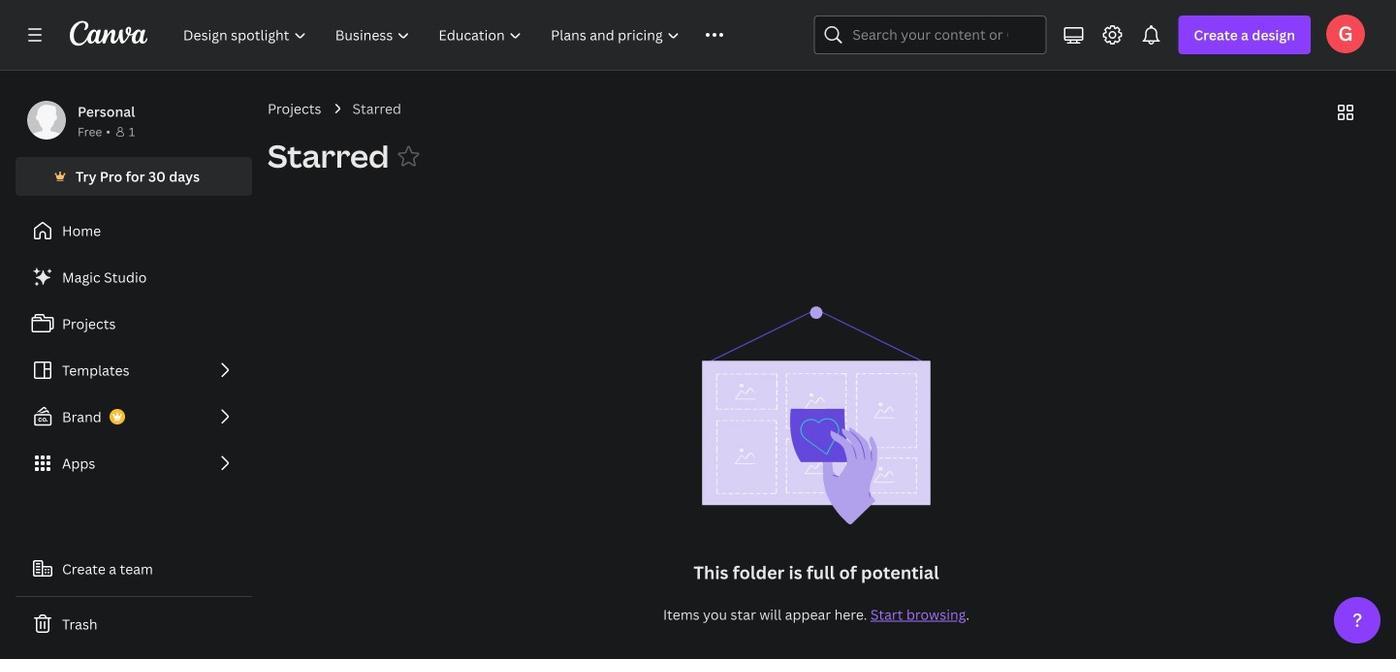 Task type: describe. For each thing, give the bounding box(es) containing it.
genericname382024 image
[[1326, 14, 1365, 53]]



Task type: vqa. For each thing, say whether or not it's contained in the screenshot.
Search Field
yes



Task type: locate. For each thing, give the bounding box(es) containing it.
None search field
[[814, 16, 1047, 54]]

Search search field
[[853, 16, 1008, 53]]

top level navigation element
[[171, 16, 767, 54], [171, 16, 767, 54]]

genericname382024 image
[[1326, 14, 1365, 53]]

list
[[16, 258, 252, 483]]



